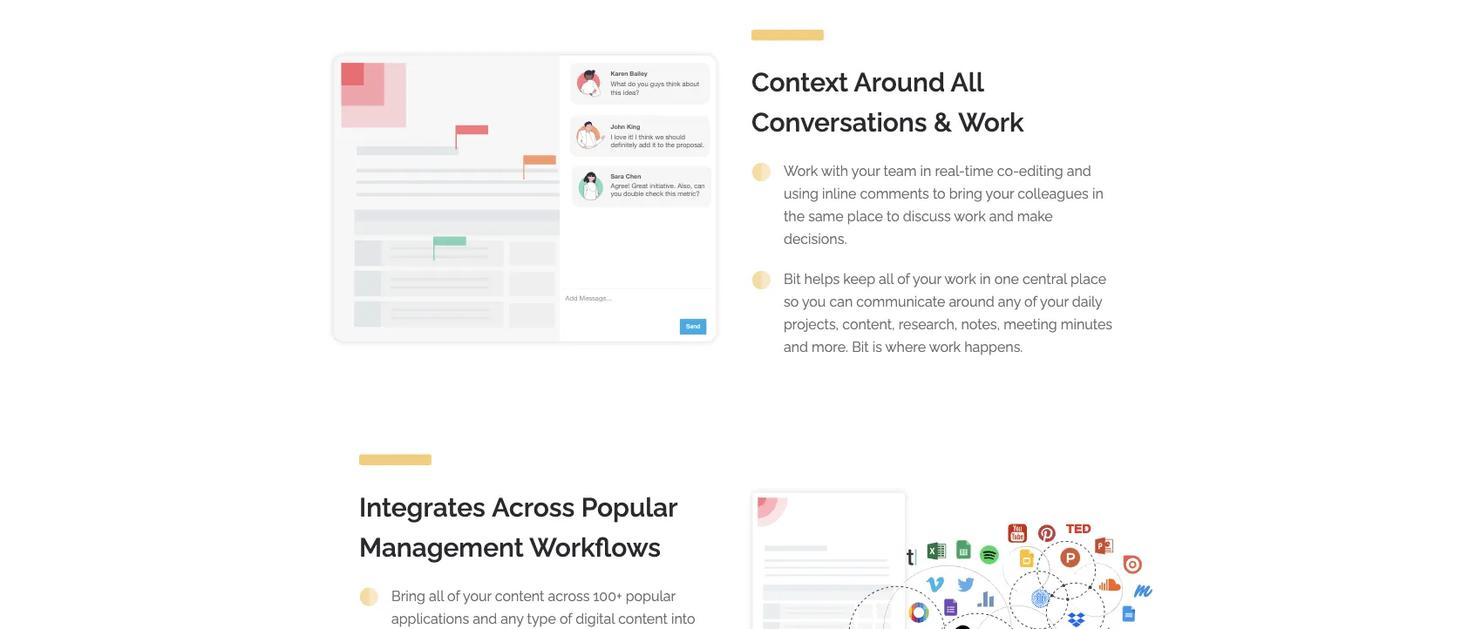 Task type: vqa. For each thing, say whether or not it's contained in the screenshot.
OF
yes



Task type: locate. For each thing, give the bounding box(es) containing it.
yellow pointer image left helps
[[752, 271, 771, 290]]

1 horizontal spatial place
[[1071, 271, 1107, 287]]

bit left is
[[852, 339, 869, 355]]

in
[[921, 163, 932, 179], [1093, 186, 1104, 202], [980, 271, 991, 287]]

0 horizontal spatial all
[[429, 588, 444, 604]]

comments
[[860, 186, 930, 202]]

bit up so
[[784, 271, 801, 287]]

1 yellow pointer image from the top
[[752, 163, 771, 182]]

colleagues
[[1018, 186, 1089, 202]]

0 vertical spatial work
[[955, 208, 986, 224]]

and inside the bring all of your content across 100+ popular applications and any type of digital content int
[[473, 611, 497, 627]]

all right keep
[[879, 271, 894, 287]]

of up meeting
[[1025, 294, 1037, 310]]

yellow pointer image
[[359, 588, 379, 607]]

your down co-
[[986, 186, 1015, 202]]

0 vertical spatial yellow bar image
[[752, 30, 824, 40]]

work up around
[[945, 271, 977, 287]]

workflows
[[530, 532, 661, 563]]

of up 'communicate'
[[898, 271, 910, 287]]

0 vertical spatial to
[[933, 186, 946, 202]]

bit helps keep all of your work in one central place so you can communicate around any of your daily projects, content, research, notes, meeting minutes and more. bit is where work happens.
[[784, 271, 1113, 355]]

0 vertical spatial place
[[848, 208, 883, 224]]

in left real-
[[921, 163, 932, 179]]

central
[[1023, 271, 1068, 287]]

and down projects,
[[784, 339, 809, 355]]

your down central
[[1041, 294, 1069, 310]]

1 horizontal spatial bit
[[852, 339, 869, 355]]

0 vertical spatial all
[[879, 271, 894, 287]]

popular
[[582, 492, 678, 523]]

1 horizontal spatial any
[[999, 294, 1021, 310]]

communicate
[[857, 294, 946, 310]]

using
[[784, 186, 819, 202]]

of
[[898, 271, 910, 287], [1025, 294, 1037, 310], [448, 588, 460, 604], [560, 611, 572, 627]]

daily
[[1073, 294, 1103, 310]]

in right colleagues
[[1093, 186, 1104, 202]]

1 horizontal spatial yellow bar image
[[752, 30, 824, 40]]

decisions.
[[784, 231, 847, 247]]

to
[[933, 186, 946, 202], [887, 208, 900, 224]]

1 horizontal spatial all
[[879, 271, 894, 287]]

editing
[[1020, 163, 1064, 179]]

yellow pointer image left work
[[752, 163, 771, 182]]

1 horizontal spatial to
[[933, 186, 946, 202]]

1 vertical spatial all
[[429, 588, 444, 604]]

to down real-
[[933, 186, 946, 202]]

work down 'research,'
[[930, 339, 961, 355]]

1 vertical spatial any
[[501, 611, 524, 627]]

0 horizontal spatial content
[[495, 588, 545, 604]]

0 horizontal spatial any
[[501, 611, 524, 627]]

integrates across
[[359, 492, 575, 523]]

all up applications
[[429, 588, 444, 604]]

work
[[955, 208, 986, 224], [945, 271, 977, 287], [930, 339, 961, 355]]

place down inline
[[848, 208, 883, 224]]

1 horizontal spatial in
[[980, 271, 991, 287]]

make
[[1018, 208, 1053, 224]]

1 vertical spatial content
[[619, 611, 668, 627]]

to down comments
[[887, 208, 900, 224]]

0 vertical spatial bit
[[784, 271, 801, 287]]

0 vertical spatial in
[[921, 163, 932, 179]]

place
[[848, 208, 883, 224], [1071, 271, 1107, 287]]

and right applications
[[473, 611, 497, 627]]

0 horizontal spatial to
[[887, 208, 900, 224]]

all
[[879, 271, 894, 287], [429, 588, 444, 604]]

1 vertical spatial in
[[1093, 186, 1104, 202]]

yellow pointer image for bit
[[752, 271, 771, 290]]

work with your team in real-time co-editing and using inline comments to bring your colleagues in the same place to discuss work and make decisions.
[[784, 163, 1104, 247]]

your up applications
[[463, 588, 492, 604]]

0 horizontal spatial place
[[848, 208, 883, 224]]

0 horizontal spatial bit
[[784, 271, 801, 287]]

content up type on the bottom left of page
[[495, 588, 545, 604]]

work down bring
[[955, 208, 986, 224]]

1 vertical spatial yellow pointer image
[[752, 271, 771, 290]]

1 vertical spatial yellow bar image
[[359, 455, 432, 466]]

research,
[[899, 316, 958, 333]]

2 vertical spatial work
[[930, 339, 961, 355]]

2 vertical spatial in
[[980, 271, 991, 287]]

place up daily
[[1071, 271, 1107, 287]]

place inside work with your team in real-time co-editing and using inline comments to bring your colleagues in the same place to discuss work and make decisions.
[[848, 208, 883, 224]]

you
[[802, 294, 826, 310]]

list containing work with your team in real-time co-editing and using inline comments to bring your colleagues in the same place to discuss work and make decisions.
[[752, 160, 1118, 359]]

notes,
[[962, 316, 1001, 333]]

any inside the bring all of your content across 100+ popular applications and any type of digital content int
[[501, 611, 524, 627]]

any left type on the bottom left of page
[[501, 611, 524, 627]]

any down one
[[999, 294, 1021, 310]]

your
[[852, 163, 880, 179], [986, 186, 1015, 202], [913, 271, 942, 287], [1041, 294, 1069, 310], [463, 588, 492, 604]]

content down popular
[[619, 611, 668, 627]]

inline
[[823, 186, 857, 202]]

2 yellow pointer image from the top
[[752, 271, 771, 290]]

place inside bit helps keep all of your work in one central place so you can communicate around any of your daily projects, content, research, notes, meeting minutes and more. bit is where work happens.
[[1071, 271, 1107, 287]]

content,
[[843, 316, 895, 333]]

1 vertical spatial bit
[[852, 339, 869, 355]]

and left the make on the top right of the page
[[990, 208, 1014, 224]]

1 vertical spatial place
[[1071, 271, 1107, 287]]

0 vertical spatial yellow pointer image
[[752, 163, 771, 182]]

list
[[752, 160, 1118, 359]]

any
[[999, 294, 1021, 310], [501, 611, 524, 627]]

real time collaboration image
[[324, 46, 726, 351]]

yellow bar image up the context
[[752, 30, 824, 40]]

keep
[[844, 271, 876, 287]]

1 vertical spatial work
[[945, 271, 977, 287]]

yellow bar image up integrates across
[[359, 455, 432, 466]]

& work
[[934, 107, 1024, 138]]

0 horizontal spatial yellow bar image
[[359, 455, 432, 466]]

0 vertical spatial any
[[999, 294, 1021, 310]]

and
[[1067, 163, 1092, 179], [990, 208, 1014, 224], [784, 339, 809, 355], [473, 611, 497, 627]]

bit
[[784, 271, 801, 287], [852, 339, 869, 355]]

all
[[951, 67, 984, 98]]

any inside bit helps keep all of your work in one central place so you can communicate around any of your daily projects, content, research, notes, meeting minutes and more. bit is where work happens.
[[999, 294, 1021, 310]]

is
[[873, 339, 883, 355]]

in left one
[[980, 271, 991, 287]]

yellow bar image for integrates across
[[359, 455, 432, 466]]

content
[[495, 588, 545, 604], [619, 611, 668, 627]]

yellow bar image
[[752, 30, 824, 40], [359, 455, 432, 466]]

0 horizontal spatial in
[[921, 163, 932, 179]]

yellow pointer image
[[752, 163, 771, 182], [752, 271, 771, 290]]



Task type: describe. For each thing, give the bounding box(es) containing it.
yellow pointer image for work
[[752, 163, 771, 182]]

all inside the bring all of your content across 100+ popular applications and any type of digital content int
[[429, 588, 444, 604]]

around
[[949, 294, 995, 310]]

projects,
[[784, 316, 839, 333]]

your right with
[[852, 163, 880, 179]]

meeting
[[1004, 316, 1058, 333]]

work
[[784, 163, 818, 179]]

conversations
[[752, 107, 928, 138]]

team
[[884, 163, 917, 179]]

management
[[359, 532, 524, 563]]

of up applications
[[448, 588, 460, 604]]

time
[[965, 163, 994, 179]]

100+
[[594, 588, 622, 604]]

bring
[[392, 588, 426, 604]]

bring
[[950, 186, 983, 202]]

bit integration image
[[743, 483, 1153, 630]]

context
[[752, 67, 849, 98]]

so
[[784, 294, 799, 310]]

and up colleagues
[[1067, 163, 1092, 179]]

happens.
[[965, 339, 1024, 355]]

same
[[809, 208, 844, 224]]

where
[[886, 339, 926, 355]]

1 vertical spatial to
[[887, 208, 900, 224]]

context around all conversations & work
[[752, 67, 1024, 138]]

real-
[[936, 163, 965, 179]]

helps
[[805, 271, 840, 287]]

work inside work with your team in real-time co-editing and using inline comments to bring your colleagues in the same place to discuss work and make decisions.
[[955, 208, 986, 224]]

your inside the bring all of your content across 100+ popular applications and any type of digital content int
[[463, 588, 492, 604]]

integrates across popular management workflows
[[359, 492, 678, 563]]

the
[[784, 208, 805, 224]]

applications
[[392, 611, 469, 627]]

discuss
[[903, 208, 951, 224]]

more.
[[812, 339, 849, 355]]

of down across
[[560, 611, 572, 627]]

around
[[854, 67, 946, 98]]

1 horizontal spatial content
[[619, 611, 668, 627]]

all inside bit helps keep all of your work in one central place so you can communicate around any of your daily projects, content, research, notes, meeting minutes and more. bit is where work happens.
[[879, 271, 894, 287]]

bring all of your content across 100+ popular applications and any type of digital content int
[[392, 588, 696, 630]]

with
[[822, 163, 849, 179]]

in inside bit helps keep all of your work in one central place so you can communicate around any of your daily projects, content, research, notes, meeting minutes and more. bit is where work happens.
[[980, 271, 991, 287]]

across
[[548, 588, 590, 604]]

your up 'communicate'
[[913, 271, 942, 287]]

yellow bar image for context
[[752, 30, 824, 40]]

type
[[527, 611, 556, 627]]

2 horizontal spatial in
[[1093, 186, 1104, 202]]

minutes
[[1061, 316, 1113, 333]]

popular
[[626, 588, 676, 604]]

one
[[995, 271, 1020, 287]]

co-
[[998, 163, 1020, 179]]

digital
[[576, 611, 615, 627]]

can
[[830, 294, 853, 310]]

0 vertical spatial content
[[495, 588, 545, 604]]

and inside bit helps keep all of your work in one central place so you can communicate around any of your daily projects, content, research, notes, meeting minutes and more. bit is where work happens.
[[784, 339, 809, 355]]



